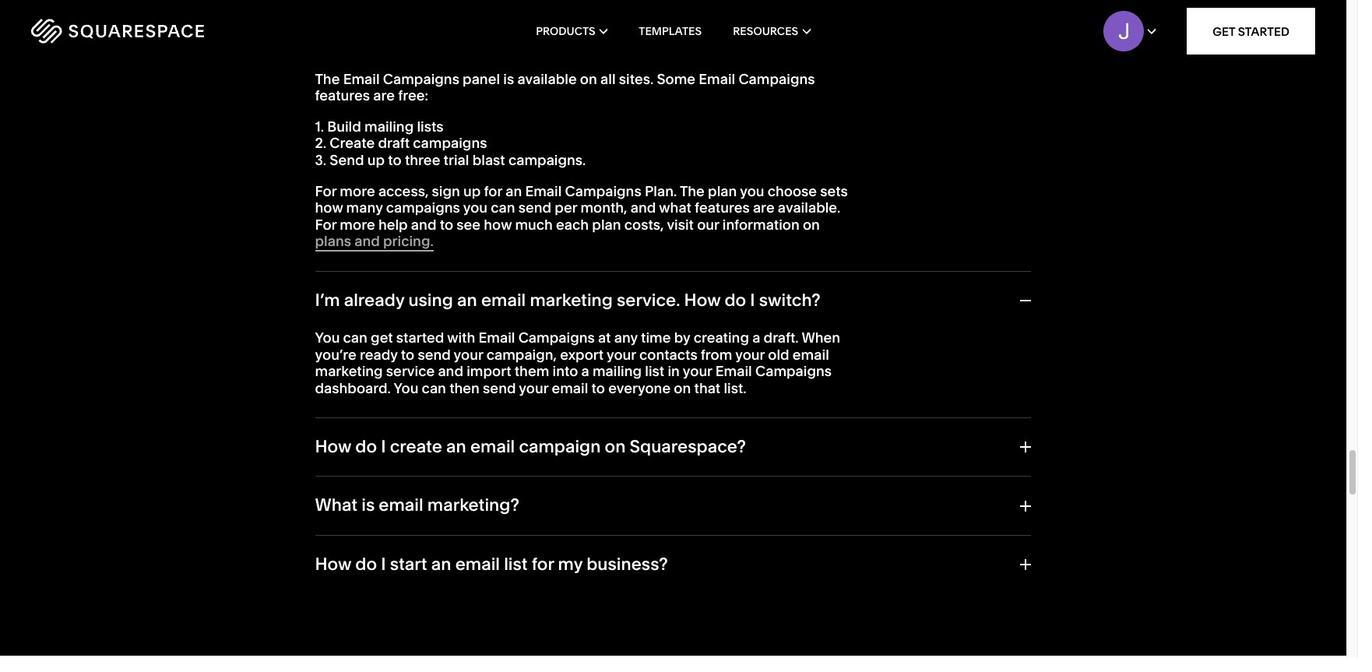 Task type: describe. For each thing, give the bounding box(es) containing it.
products
[[536, 24, 596, 38]]

i'm
[[315, 290, 340, 311]]

trial
[[444, 151, 469, 169]]

import
[[467, 362, 512, 380]]

an right the create
[[446, 436, 466, 457]]

get
[[1213, 24, 1236, 39]]

3.
[[315, 151, 327, 169]]

resources button
[[733, 0, 811, 62]]

much inside for more access, sign up for an email campaigns plan. the plan you choose sets how many campaigns you can send per month, and what features are available. for more help and to see how much each plan costs, visit our information on plans and pricing.
[[515, 216, 553, 234]]

0 vertical spatial a
[[753, 329, 761, 347]]

plans
[[315, 232, 351, 250]]

what
[[315, 495, 358, 516]]

some
[[657, 70, 696, 88]]

choose
[[768, 182, 817, 200]]

email down marketing?
[[456, 554, 500, 575]]

into
[[553, 362, 578, 380]]

0 vertical spatial i
[[751, 290, 756, 311]]

available
[[518, 70, 577, 88]]

email inside for more access, sign up for an email campaigns plan. the plan you choose sets how many campaigns you can send per month, and what features are available. for more help and to see how much each plan costs, visit our information on plans and pricing.
[[525, 182, 562, 200]]

in
[[668, 362, 680, 380]]

do for how do i start an email list for my business?
[[356, 554, 377, 575]]

your up then
[[454, 346, 483, 364]]

contacts
[[640, 346, 698, 364]]

by
[[674, 329, 691, 347]]

1 vertical spatial send
[[418, 346, 451, 364]]

any
[[614, 329, 638, 347]]

does
[[406, 31, 446, 52]]

1 horizontal spatial plan
[[708, 182, 737, 200]]

panel
[[463, 70, 500, 88]]

how much does squarespace email campaigns cost?
[[315, 31, 753, 52]]

templates link
[[639, 0, 702, 62]]

service
[[386, 362, 435, 380]]

then
[[450, 379, 480, 397]]

plans and pricing. link
[[315, 232, 434, 252]]

an right the using
[[457, 290, 477, 311]]

how do i create an email campaign on squarespace?
[[315, 436, 746, 457]]

each
[[556, 216, 589, 234]]

export
[[560, 346, 604, 364]]

email up "import"
[[479, 329, 515, 347]]

three
[[405, 151, 441, 169]]

cost?
[[708, 31, 753, 52]]

mailing inside you can get started with email campaigns at any time by creating a draft. when you're ready to send your campaign, export your contacts from your old email marketing service and import them into a mailing list in your email campaigns dashboard. you can then send your email to everyone on that list.
[[593, 362, 642, 380]]

all
[[601, 70, 616, 88]]

squarespace?
[[630, 436, 746, 457]]

sign
[[432, 182, 460, 200]]

get started link
[[1188, 8, 1316, 55]]

1 horizontal spatial for
[[532, 554, 554, 575]]

sites.
[[619, 70, 654, 88]]

the inside for more access, sign up for an email campaigns plan. the plan you choose sets how many campaigns you can send per month, and what features are available. for more help and to see how much each plan costs, visit our information on plans and pricing.
[[680, 182, 705, 200]]

you can get started with email campaigns at any time by creating a draft. when you're ready to send your campaign, export your contacts from your old email marketing service and import them into a mailing list in your email campaigns dashboard. you can then send your email to everyone on that list.
[[315, 329, 841, 397]]

everyone
[[609, 379, 671, 397]]

list.
[[724, 379, 747, 397]]

how for how do i start an email list for my business?
[[315, 554, 352, 575]]

on inside the email campaigns panel is available on all sites. some email campaigns features are free:
[[580, 70, 597, 88]]

0 horizontal spatial you
[[315, 329, 340, 347]]

squarespace
[[450, 31, 558, 52]]

plan.
[[645, 182, 677, 200]]

blast
[[473, 151, 505, 169]]

you're
[[315, 346, 357, 364]]

send inside for more access, sign up for an email campaigns plan. the plan you choose sets how many campaigns you can send per month, and what features are available. for more help and to see how much each plan costs, visit our information on plans and pricing.
[[519, 199, 552, 217]]

per
[[555, 199, 577, 217]]

1 horizontal spatial send
[[483, 379, 516, 397]]

lists
[[417, 118, 444, 135]]

email down export
[[552, 379, 589, 397]]

campaign,
[[487, 346, 557, 364]]

how for how much does squarespace email campaigns cost?
[[315, 31, 352, 52]]

available.
[[778, 199, 841, 217]]

2 for from the top
[[315, 216, 337, 234]]

to right into
[[592, 379, 605, 397]]

started
[[396, 329, 444, 347]]

many
[[346, 199, 383, 217]]

email up build
[[343, 70, 380, 88]]

resources
[[733, 24, 799, 38]]

email right old
[[793, 346, 830, 364]]

help
[[379, 216, 408, 234]]

campaigns down does
[[383, 70, 460, 88]]

2 more from the top
[[340, 216, 375, 234]]

draft
[[378, 134, 410, 152]]

ready
[[360, 346, 398, 364]]

using
[[409, 290, 453, 311]]

build
[[327, 118, 361, 135]]

time
[[641, 329, 671, 347]]

service.
[[617, 290, 681, 311]]

is inside the email campaigns panel is available on all sites. some email campaigns features are free:
[[504, 70, 514, 88]]

2 vertical spatial can
[[422, 379, 446, 397]]

campaigns inside 1. build mailing lists 2. create draft campaigns 3. send up to three trial blast campaigns.
[[413, 134, 487, 152]]

and right help
[[411, 216, 437, 234]]

0 vertical spatial do
[[725, 290, 747, 311]]

draft.
[[764, 329, 799, 347]]

squarespace logo link
[[31, 19, 288, 44]]

pricing.
[[383, 232, 434, 250]]

how do i start an email list for my business?
[[315, 554, 668, 575]]

campaign
[[519, 436, 601, 457]]

an right start
[[431, 554, 452, 575]]

sets
[[821, 182, 848, 200]]

on inside for more access, sign up for an email campaigns plan. the plan you choose sets how many campaigns you can send per month, and what features are available. for more help and to see how much each plan costs, visit our information on plans and pricing.
[[803, 216, 820, 234]]

from
[[701, 346, 733, 364]]

campaigns down draft.
[[756, 362, 832, 380]]

see
[[457, 216, 481, 234]]

started
[[1239, 24, 1290, 39]]

1 vertical spatial list
[[504, 554, 528, 575]]

switch?
[[760, 290, 821, 311]]

1 vertical spatial plan
[[592, 216, 621, 234]]

them
[[515, 362, 550, 380]]

creating
[[694, 329, 749, 347]]

the email campaigns panel is available on all sites. some email campaigns features are free:
[[315, 70, 815, 105]]

free:
[[398, 87, 428, 105]]

campaigns inside for more access, sign up for an email campaigns plan. the plan you choose sets how many campaigns you can send per month, and what features are available. for more help and to see how much each plan costs, visit our information on plans and pricing.
[[565, 182, 642, 200]]

month,
[[581, 199, 628, 217]]

email down 'creating'
[[716, 362, 752, 380]]



Task type: vqa. For each thing, say whether or not it's contained in the screenshot.
rightmost are
yes



Task type: locate. For each thing, give the bounding box(es) containing it.
much
[[356, 31, 402, 52], [515, 216, 553, 234]]

to left three on the left of page
[[388, 151, 402, 169]]

1 for from the top
[[315, 182, 337, 200]]

my
[[558, 554, 583, 575]]

do
[[725, 290, 747, 311], [356, 436, 377, 457], [356, 554, 377, 575]]

your right in at the bottom
[[683, 362, 713, 380]]

a left draft.
[[753, 329, 761, 347]]

on inside you can get started with email campaigns at any time by creating a draft. when you're ready to send your campaign, export your contacts from your old email marketing service and import them into a mailing list in your email campaigns dashboard. you can then send your email to everyone on that list.
[[674, 379, 691, 397]]

information
[[723, 216, 800, 234]]

plan up our
[[708, 182, 737, 200]]

create
[[330, 134, 375, 152]]

0 horizontal spatial can
[[343, 329, 368, 347]]

i
[[751, 290, 756, 311], [381, 436, 386, 457], [381, 554, 386, 575]]

you
[[315, 329, 340, 347], [394, 379, 419, 397]]

do left the create
[[356, 436, 377, 457]]

already
[[344, 290, 405, 311]]

list inside you can get started with email campaigns at any time by creating a draft. when you're ready to send your campaign, export your contacts from your old email marketing service and import them into a mailing list in your email campaigns dashboard. you can then send your email to everyone on that list.
[[645, 362, 665, 380]]

2 horizontal spatial can
[[491, 199, 515, 217]]

get started
[[1213, 24, 1290, 39]]

1 vertical spatial for
[[315, 216, 337, 234]]

0 vertical spatial can
[[491, 199, 515, 217]]

1 vertical spatial marketing
[[315, 362, 383, 380]]

0 horizontal spatial you
[[463, 199, 488, 217]]

campaigns inside for more access, sign up for an email campaigns plan. the plan you choose sets how many campaigns you can send per month, and what features are available. for more help and to see how much each plan costs, visit our information on plans and pricing.
[[386, 199, 460, 217]]

up right sign
[[464, 182, 481, 200]]

a right into
[[582, 362, 590, 380]]

for down blast
[[484, 182, 503, 200]]

do up 'creating'
[[725, 290, 747, 311]]

i left the switch?
[[751, 290, 756, 311]]

0 horizontal spatial list
[[504, 554, 528, 575]]

0 vertical spatial you
[[315, 329, 340, 347]]

on
[[580, 70, 597, 88], [803, 216, 820, 234], [674, 379, 691, 397], [605, 436, 626, 457]]

on down choose
[[803, 216, 820, 234]]

is
[[504, 70, 514, 88], [362, 495, 375, 516]]

are inside the email campaigns panel is available on all sites. some email campaigns features are free:
[[373, 87, 395, 105]]

the up 1.
[[315, 70, 340, 88]]

1 vertical spatial up
[[464, 182, 481, 200]]

up inside for more access, sign up for an email campaigns plan. the plan you choose sets how many campaigns you can send per month, and what features are available. for more help and to see how much each plan costs, visit our information on plans and pricing.
[[464, 182, 481, 200]]

when
[[802, 329, 841, 347]]

1 vertical spatial much
[[515, 216, 553, 234]]

1 vertical spatial i
[[381, 436, 386, 457]]

0 vertical spatial features
[[315, 87, 370, 105]]

2 vertical spatial i
[[381, 554, 386, 575]]

up
[[368, 151, 385, 169], [464, 182, 481, 200]]

dashboard.
[[315, 379, 391, 397]]

much left does
[[356, 31, 402, 52]]

features right visit
[[695, 199, 750, 217]]

on left all
[[580, 70, 597, 88]]

the right plan.
[[680, 182, 705, 200]]

up inside 1. build mailing lists 2. create draft campaigns 3. send up to three trial blast campaigns.
[[368, 151, 385, 169]]

the inside the email campaigns panel is available on all sites. some email campaigns features are free:
[[315, 70, 340, 88]]

email up marketing?
[[470, 436, 515, 457]]

for
[[315, 182, 337, 200], [315, 216, 337, 234]]

access,
[[379, 182, 429, 200]]

send
[[330, 151, 364, 169]]

features inside the email campaigns panel is available on all sites. some email campaigns features are free:
[[315, 87, 370, 105]]

more down send
[[340, 182, 375, 200]]

for down the "3."
[[315, 182, 337, 200]]

0 vertical spatial mailing
[[365, 118, 414, 135]]

up right send
[[368, 151, 385, 169]]

0 horizontal spatial much
[[356, 31, 402, 52]]

0 vertical spatial for
[[315, 182, 337, 200]]

i left the create
[[381, 436, 386, 457]]

1 horizontal spatial can
[[422, 379, 446, 397]]

are
[[373, 87, 395, 105], [753, 199, 775, 217]]

how
[[315, 31, 352, 52], [685, 290, 721, 311], [315, 436, 352, 457], [315, 554, 352, 575]]

0 vertical spatial up
[[368, 151, 385, 169]]

marketing up 'at'
[[530, 290, 613, 311]]

1 vertical spatial is
[[362, 495, 375, 516]]

much left per
[[515, 216, 553, 234]]

start
[[390, 554, 427, 575]]

i left start
[[381, 554, 386, 575]]

templates
[[639, 24, 702, 38]]

i for how do i create an email campaign on squarespace?
[[381, 436, 386, 457]]

1 horizontal spatial you
[[394, 379, 419, 397]]

campaigns up each
[[565, 182, 642, 200]]

0 vertical spatial plan
[[708, 182, 737, 200]]

at
[[598, 329, 611, 347]]

costs,
[[625, 216, 664, 234]]

1 horizontal spatial the
[[680, 182, 705, 200]]

send
[[519, 199, 552, 217], [418, 346, 451, 364], [483, 379, 516, 397]]

0 vertical spatial is
[[504, 70, 514, 88]]

0 vertical spatial the
[[315, 70, 340, 88]]

0 horizontal spatial up
[[368, 151, 385, 169]]

1 horizontal spatial features
[[695, 199, 750, 217]]

get
[[371, 329, 393, 347]]

can right see
[[491, 199, 515, 217]]

old
[[768, 346, 790, 364]]

are left available.
[[753, 199, 775, 217]]

and left what
[[631, 199, 656, 217]]

for inside for more access, sign up for an email campaigns plan. the plan you choose sets how many campaigns you can send per month, and what features are available. for more help and to see how much each plan costs, visit our information on plans and pricing.
[[484, 182, 503, 200]]

our
[[697, 216, 720, 234]]

do for how do i create an email campaign on squarespace?
[[356, 436, 377, 457]]

i for how do i start an email list for my business?
[[381, 554, 386, 575]]

0 horizontal spatial are
[[373, 87, 395, 105]]

for more access, sign up for an email campaigns plan. the plan you choose sets how many campaigns you can send per month, and what features are available. for more help and to see how much each plan costs, visit our information on plans and pricing.
[[315, 182, 848, 250]]

can inside for more access, sign up for an email campaigns plan. the plan you choose sets how many campaigns you can send per month, and what features are available. for more help and to see how much each plan costs, visit our information on plans and pricing.
[[491, 199, 515, 217]]

can left get
[[343, 329, 368, 347]]

list
[[645, 362, 665, 380], [504, 554, 528, 575]]

your down campaign, in the bottom of the page
[[519, 379, 549, 397]]

email up all
[[562, 31, 607, 52]]

and
[[631, 199, 656, 217], [411, 216, 437, 234], [355, 232, 380, 250], [438, 362, 464, 380]]

and inside you can get started with email campaigns at any time by creating a draft. when you're ready to send your campaign, export your contacts from your old email marketing service and import them into a mailing list in your email campaigns dashboard. you can then send your email to everyone on that list.
[[438, 362, 464, 380]]

0 vertical spatial are
[[373, 87, 395, 105]]

email down cost?
[[699, 70, 736, 88]]

1 vertical spatial are
[[753, 199, 775, 217]]

email up campaign, in the bottom of the page
[[481, 290, 526, 311]]

mailing inside 1. build mailing lists 2. create draft campaigns 3. send up to three trial blast campaigns.
[[365, 118, 414, 135]]

what is email marketing?
[[315, 495, 520, 516]]

2 horizontal spatial send
[[519, 199, 552, 217]]

to inside for more access, sign up for an email campaigns plan. the plan you choose sets how many campaigns you can send per month, and what features are available. for more help and to see how much each plan costs, visit our information on plans and pricing.
[[440, 216, 454, 234]]

email down campaigns.
[[525, 182, 562, 200]]

0 vertical spatial for
[[484, 182, 503, 200]]

to
[[388, 151, 402, 169], [440, 216, 454, 234], [401, 346, 415, 364], [592, 379, 605, 397]]

0 horizontal spatial how
[[315, 199, 343, 217]]

0 horizontal spatial send
[[418, 346, 451, 364]]

0 horizontal spatial plan
[[592, 216, 621, 234]]

1 vertical spatial can
[[343, 329, 368, 347]]

visit
[[667, 216, 694, 234]]

0 vertical spatial more
[[340, 182, 375, 200]]

your up everyone at the left bottom of the page
[[607, 346, 636, 364]]

features up build
[[315, 87, 370, 105]]

campaigns up into
[[519, 329, 595, 347]]

products button
[[536, 0, 608, 62]]

create
[[390, 436, 442, 457]]

1 vertical spatial for
[[532, 554, 554, 575]]

1 horizontal spatial list
[[645, 362, 665, 380]]

marketing
[[530, 290, 613, 311], [315, 362, 383, 380]]

1 vertical spatial campaigns
[[386, 199, 460, 217]]

to right the "ready"
[[401, 346, 415, 364]]

squarespace logo image
[[31, 19, 204, 44]]

1 horizontal spatial are
[[753, 199, 775, 217]]

2 vertical spatial send
[[483, 379, 516, 397]]

marketing down get
[[315, 362, 383, 380]]

your
[[454, 346, 483, 364], [607, 346, 636, 364], [736, 346, 765, 364], [683, 362, 713, 380], [519, 379, 549, 397]]

i'm already using an email marketing service. how do i switch?
[[315, 290, 821, 311]]

features
[[315, 87, 370, 105], [695, 199, 750, 217]]

plan right each
[[592, 216, 621, 234]]

1 vertical spatial mailing
[[593, 362, 642, 380]]

are left free:
[[373, 87, 395, 105]]

list left in at the bottom
[[645, 362, 665, 380]]

plan
[[708, 182, 737, 200], [592, 216, 621, 234]]

for left many
[[315, 216, 337, 234]]

1 horizontal spatial marketing
[[530, 290, 613, 311]]

1 horizontal spatial up
[[464, 182, 481, 200]]

how right see
[[484, 216, 512, 234]]

on right campaign at left bottom
[[605, 436, 626, 457]]

email up start
[[379, 495, 424, 516]]

to left see
[[440, 216, 454, 234]]

send left per
[[519, 199, 552, 217]]

1. build mailing lists 2. create draft campaigns 3. send up to three trial blast campaigns.
[[315, 118, 586, 169]]

0 horizontal spatial for
[[484, 182, 503, 200]]

2 vertical spatial do
[[356, 554, 377, 575]]

email
[[562, 31, 607, 52], [343, 70, 380, 88], [699, 70, 736, 88], [525, 182, 562, 200], [479, 329, 515, 347], [716, 362, 752, 380]]

1 horizontal spatial you
[[740, 182, 765, 200]]

1 horizontal spatial how
[[484, 216, 512, 234]]

for
[[484, 182, 503, 200], [532, 554, 554, 575]]

0 horizontal spatial mailing
[[365, 118, 414, 135]]

your left old
[[736, 346, 765, 364]]

1 vertical spatial more
[[340, 216, 375, 234]]

you down i'm
[[315, 329, 340, 347]]

features inside for more access, sign up for an email campaigns plan. the plan you choose sets how many campaigns you can send per month, and what features are available. for more help and to see how much each plan costs, visit our information on plans and pricing.
[[695, 199, 750, 217]]

list left the my
[[504, 554, 528, 575]]

is right what
[[362, 495, 375, 516]]

what
[[659, 199, 692, 217]]

0 vertical spatial much
[[356, 31, 402, 52]]

for left the my
[[532, 554, 554, 575]]

0 horizontal spatial marketing
[[315, 362, 383, 380]]

0 horizontal spatial features
[[315, 87, 370, 105]]

how up plans
[[315, 199, 343, 217]]

1 vertical spatial features
[[695, 199, 750, 217]]

1 vertical spatial do
[[356, 436, 377, 457]]

0 vertical spatial campaigns
[[413, 134, 487, 152]]

do left start
[[356, 554, 377, 575]]

how
[[315, 199, 343, 217], [484, 216, 512, 234]]

mailing
[[365, 118, 414, 135], [593, 362, 642, 380]]

can left then
[[422, 379, 446, 397]]

0 horizontal spatial the
[[315, 70, 340, 88]]

is right panel
[[504, 70, 514, 88]]

mailing down free:
[[365, 118, 414, 135]]

0 vertical spatial send
[[519, 199, 552, 217]]

to inside 1. build mailing lists 2. create draft campaigns 3. send up to three trial blast campaigns.
[[388, 151, 402, 169]]

campaigns down "resources" button
[[739, 70, 815, 88]]

more left help
[[340, 216, 375, 234]]

an down campaigns.
[[506, 182, 522, 200]]

you up information
[[740, 182, 765, 200]]

how for how do i create an email campaign on squarespace?
[[315, 436, 352, 457]]

1 vertical spatial you
[[394, 379, 419, 397]]

campaigns up some
[[611, 31, 704, 52]]

can
[[491, 199, 515, 217], [343, 329, 368, 347], [422, 379, 446, 397]]

1.
[[315, 118, 324, 135]]

send up then
[[418, 346, 451, 364]]

1 horizontal spatial is
[[504, 70, 514, 88]]

an inside for more access, sign up for an email campaigns plan. the plan you choose sets how many campaigns you can send per month, and what features are available. for more help and to see how much each plan costs, visit our information on plans and pricing.
[[506, 182, 522, 200]]

0 vertical spatial marketing
[[530, 290, 613, 311]]

2.
[[315, 134, 327, 152]]

0 horizontal spatial a
[[582, 362, 590, 380]]

and down with
[[438, 362, 464, 380]]

1 vertical spatial a
[[582, 362, 590, 380]]

0 horizontal spatial is
[[362, 495, 375, 516]]

you down the "ready"
[[394, 379, 419, 397]]

1 vertical spatial the
[[680, 182, 705, 200]]

1 horizontal spatial much
[[515, 216, 553, 234]]

with
[[447, 329, 475, 347]]

you right sign
[[463, 199, 488, 217]]

mailing down any
[[593, 362, 642, 380]]

1 more from the top
[[340, 182, 375, 200]]

you
[[740, 182, 765, 200], [463, 199, 488, 217]]

0 vertical spatial list
[[645, 362, 665, 380]]

on left that
[[674, 379, 691, 397]]

marketing?
[[428, 495, 520, 516]]

are inside for more access, sign up for an email campaigns plan. the plan you choose sets how many campaigns you can send per month, and what features are available. for more help and to see how much each plan costs, visit our information on plans and pricing.
[[753, 199, 775, 217]]

and down many
[[355, 232, 380, 250]]

business?
[[587, 554, 668, 575]]

send right then
[[483, 379, 516, 397]]

1 horizontal spatial mailing
[[593, 362, 642, 380]]

campaigns
[[413, 134, 487, 152], [386, 199, 460, 217]]

marketing inside you can get started with email campaigns at any time by creating a draft. when you're ready to send your campaign, export your contacts from your old email marketing service and import them into a mailing list in your email campaigns dashboard. you can then send your email to everyone on that list.
[[315, 362, 383, 380]]

campaigns.
[[509, 151, 586, 169]]

1 horizontal spatial a
[[753, 329, 761, 347]]



